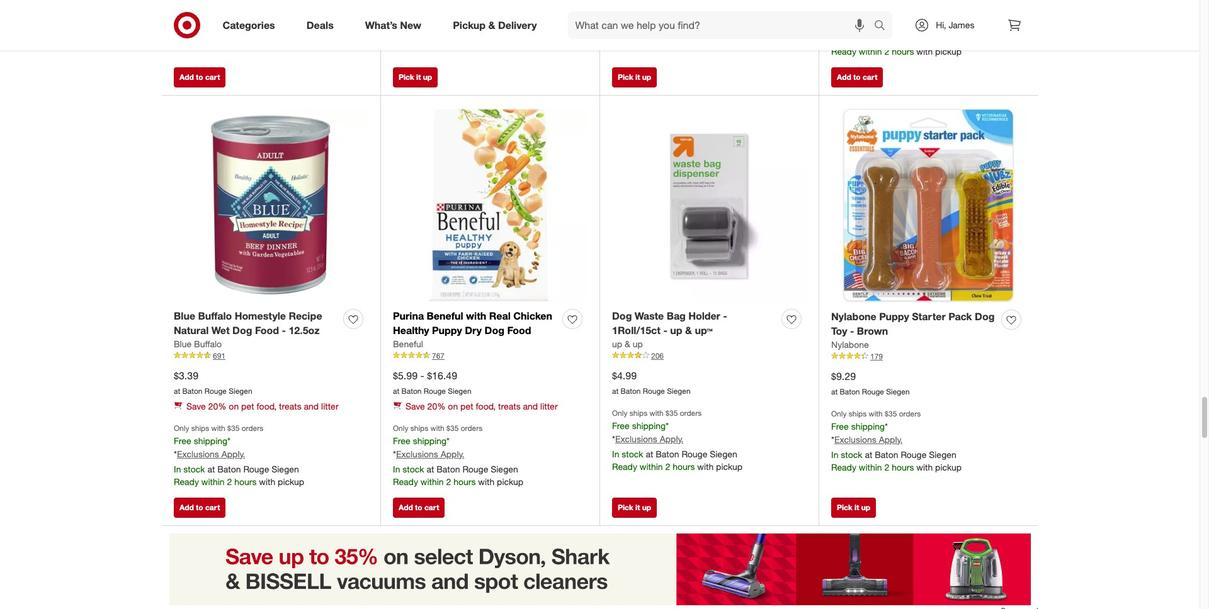 Task type: describe. For each thing, give the bounding box(es) containing it.
at inside * exclusions apply. in stock at  baton rouge siegen ready within 2 hours
[[207, 19, 215, 30]]

wet
[[211, 324, 230, 337]]

free inside free shipping * exclusions apply. in stock at  baton rouge siegen ready within 2 hours with pickup
[[831, 5, 849, 16]]

rouge inside in stock at  baton rouge siegen with pickup
[[462, 19, 488, 30]]

* inside the * exclusions apply. in stock at  baton rouge siegen ready within 2 hours with pickup
[[612, 2, 615, 13]]

pick it up button for ready within 2 hours
[[612, 68, 657, 88]]

purina beneful with real chicken healthy puppy dry dog food
[[393, 310, 552, 337]]

pick it up for ready within 2 hours
[[618, 73, 651, 82]]

* inside free shipping * exclusions apply. in stock at  baton rouge siegen ready within 2 hours with pickup
[[885, 5, 888, 16]]

exclusions inside the * exclusions apply. in stock at  baton rouge siegen ready within 2 hours with pickup
[[615, 2, 657, 13]]

what's
[[365, 19, 397, 31]]

rouge inside free shipping * exclusions apply. in stock at  baton rouge siegen ready within 2 hours with pickup
[[901, 33, 927, 44]]

& for delivery
[[488, 19, 495, 31]]

ships for healthy
[[410, 424, 428, 433]]

691 link
[[174, 351, 368, 362]]

pick it up for $9.29
[[837, 503, 870, 513]]

pack
[[948, 311, 972, 323]]

save for $16.49
[[406, 401, 425, 412]]

stock inside free shipping * exclusions apply. in stock at  baton rouge siegen ready within 2 hours with pickup
[[841, 33, 862, 44]]

ready inside free shipping * exclusions apply. in stock at  baton rouge siegen ready within 2 hours with pickup
[[831, 46, 856, 56]]

& inside dog waste bag holder - 1roll/15ct - up & up™
[[685, 324, 692, 337]]

up & up link
[[612, 338, 643, 351]]

siegen inside in stock at  baton rouge siegen with pickup
[[491, 19, 518, 30]]

treats for 12.5oz
[[279, 401, 301, 412]]

dog waste bag holder - 1roll/15ct - up & up™ link
[[612, 309, 776, 338]]

206 link
[[612, 351, 806, 362]]

apply. inside free shipping * exclusions apply. in stock at  baton rouge siegen ready within 2 hours with pickup
[[879, 18, 903, 29]]

hours inside the * exclusions apply. in stock at  baton rouge siegen ready within 2 hours with pickup
[[673, 30, 695, 41]]

in stock at  baton rouge siegen with pickup
[[393, 19, 523, 43]]

food inside blue buffalo homestyle recipe natural wet dog food - 12.5oz
[[255, 324, 279, 337]]

treats for food
[[498, 401, 521, 412]]

pick for $9.29
[[837, 503, 852, 513]]

what's new link
[[354, 11, 437, 39]]

stock inside * exclusions apply. in stock at  baton rouge siegen ready within 2 hours
[[183, 19, 205, 30]]

purina
[[393, 310, 424, 323]]

pickup
[[453, 19, 486, 31]]

pickup inside free shipping * exclusions apply. in stock at  baton rouge siegen ready within 2 hours with pickup
[[935, 46, 962, 56]]

save for baton
[[186, 401, 206, 412]]

free for food
[[393, 436, 410, 446]]

siegen inside the * exclusions apply. in stock at  baton rouge siegen ready within 2 hours with pickup
[[710, 17, 737, 28]]

chicken
[[513, 310, 552, 323]]

* inside * exclusions apply. in stock at  baton rouge siegen ready within 2 hours
[[174, 4, 177, 15]]

pet for baton
[[241, 401, 254, 412]]

$35 for up
[[666, 409, 678, 418]]

advertisement region
[[162, 534, 1038, 606]]

dog inside purina beneful with real chicken healthy puppy dry dog food
[[485, 324, 504, 337]]

baton inside free shipping * exclusions apply. in stock at  baton rouge siegen ready within 2 hours with pickup
[[875, 33, 898, 44]]

orders for brown
[[899, 409, 921, 419]]

hi,
[[936, 20, 946, 30]]

$3.39 at baton rouge siegen
[[174, 370, 252, 396]]

baton inside * exclusions apply. in stock at  baton rouge siegen ready within 2 hours
[[217, 19, 241, 30]]

categories
[[223, 19, 275, 31]]

within inside the * exclusions apply. in stock at  baton rouge siegen ready within 2 hours with pickup
[[640, 30, 663, 41]]

within inside free shipping * exclusions apply. in stock at  baton rouge siegen ready within 2 hours with pickup
[[859, 46, 882, 56]]

beneful inside purina beneful with real chicken healthy puppy dry dog food
[[427, 310, 463, 323]]

exclusions inside free shipping * exclusions apply. in stock at  baton rouge siegen ready within 2 hours with pickup
[[834, 18, 876, 29]]

puppy inside "nylabone puppy starter pack dog toy - brown"
[[879, 311, 909, 323]]

* exclusions apply. in stock at  baton rouge siegen ready within 2 hours with pickup
[[612, 2, 742, 41]]

siegen inside $4.99 at baton rouge siegen
[[667, 387, 691, 396]]

pickup inside in stock at  baton rouge siegen with pickup
[[497, 32, 523, 43]]

apply. inside the * exclusions apply. in stock at  baton rouge siegen ready within 2 hours with pickup
[[660, 2, 683, 13]]

691
[[213, 351, 225, 361]]

at inside free shipping * exclusions apply. in stock at  baton rouge siegen ready within 2 hours with pickup
[[865, 33, 872, 44]]

$9.29
[[831, 370, 856, 383]]

buffalo for blue buffalo
[[194, 339, 222, 349]]

20% for $16.49
[[427, 401, 445, 412]]

with inside free shipping * exclusions apply. in stock at  baton rouge siegen ready within 2 hours with pickup
[[916, 46, 933, 56]]

stock inside in stock at  baton rouge siegen with pickup
[[403, 19, 424, 30]]

save 20% on pet food, treats and litter for $16.49
[[406, 401, 558, 412]]

shipping inside free shipping * exclusions apply. in stock at  baton rouge siegen ready within 2 hours with pickup
[[851, 5, 885, 16]]

siegen inside $9.29 at baton rouge siegen
[[886, 387, 910, 397]]

save 20% on pet food, treats and litter for baton
[[186, 401, 339, 412]]

what's new
[[365, 19, 421, 31]]

siegen inside free shipping * exclusions apply. in stock at  baton rouge siegen ready within 2 hours with pickup
[[929, 33, 956, 44]]

with inside purina beneful with real chicken healthy puppy dry dog food
[[466, 310, 486, 323]]

rouge inside $9.29 at baton rouge siegen
[[862, 387, 884, 397]]

$5.99 - $16.49 at baton rouge siegen
[[393, 370, 471, 396]]

on for $16.49
[[448, 401, 458, 412]]

real
[[489, 310, 511, 323]]

within inside * exclusions apply. in stock at  baton rouge siegen ready within 2 hours
[[201, 32, 225, 43]]

at inside $3.39 at baton rouge siegen
[[174, 387, 180, 396]]

206
[[651, 351, 664, 361]]

at inside $5.99 - $16.49 at baton rouge siegen
[[393, 387, 399, 396]]

2 inside free shipping * exclusions apply. in stock at  baton rouge siegen ready within 2 hours with pickup
[[884, 46, 889, 56]]

search
[[869, 20, 899, 32]]

on for baton
[[229, 401, 239, 412]]

* exclusions apply. in stock at  baton rouge siegen ready within 2 hours
[[174, 4, 299, 43]]

only for blue buffalo homestyle recipe natural wet dog food - 12.5oz
[[174, 424, 189, 433]]

shipping for food
[[413, 436, 447, 446]]

james
[[949, 20, 974, 30]]

nylabone for nylabone puppy starter pack dog toy - brown
[[831, 311, 876, 323]]

deals link
[[296, 11, 349, 39]]

$3.39
[[174, 370, 198, 382]]

free for 12.5oz
[[174, 436, 191, 446]]

767 link
[[393, 351, 587, 362]]

up™
[[695, 324, 713, 337]]

puppy inside purina beneful with real chicken healthy puppy dry dog food
[[432, 324, 462, 337]]

$9.29 at baton rouge siegen
[[831, 370, 910, 397]]

nylabone puppy starter pack dog toy - brown
[[831, 311, 995, 338]]

only ships with $35 orders free shipping * * exclusions apply. in stock at  baton rouge siegen ready within 2 hours with pickup for food
[[174, 424, 304, 487]]

starter
[[912, 311, 946, 323]]

brown
[[857, 325, 888, 338]]

ready inside the * exclusions apply. in stock at  baton rouge siegen ready within 2 hours with pickup
[[612, 30, 637, 41]]

179
[[870, 352, 883, 361]]

blue for blue buffalo
[[174, 339, 192, 349]]

new
[[400, 19, 421, 31]]

orders for dry
[[461, 424, 483, 433]]

- down bag in the right bottom of the page
[[663, 324, 667, 337]]

up & up
[[612, 339, 643, 349]]

pickup & delivery link
[[442, 11, 553, 39]]

- inside $5.99 - $16.49 at baton rouge siegen
[[420, 370, 424, 382]]

only ships with $35 orders free shipping * * exclusions apply. in stock at  baton rouge siegen ready within 2 hours with pickup for up
[[612, 409, 742, 472]]

dry
[[465, 324, 482, 337]]

free shipping * exclusions apply. in stock at  baton rouge siegen ready within 2 hours with pickup
[[831, 5, 962, 56]]

rouge inside * exclusions apply. in stock at  baton rouge siegen ready within 2 hours
[[243, 19, 269, 30]]

at inside $9.29 at baton rouge siegen
[[831, 387, 838, 397]]

orders for food
[[242, 424, 263, 433]]

beneful link
[[393, 338, 423, 351]]

only ships with $35 orders free shipping * * exclusions apply. in stock at  baton rouge siegen ready within 2 hours with pickup for dry
[[393, 424, 523, 487]]

rouge inside $4.99 at baton rouge siegen
[[643, 387, 665, 396]]

deals
[[306, 19, 334, 31]]

holder
[[689, 310, 720, 323]]



Task type: locate. For each thing, give the bounding box(es) containing it.
$5.99
[[393, 370, 418, 382]]

1 food, from the left
[[257, 401, 277, 412]]

only down $5.99
[[393, 424, 408, 433]]

$35 for dry
[[447, 424, 459, 433]]

pet for $16.49
[[460, 401, 473, 412]]

nylabone
[[831, 311, 876, 323], [831, 339, 869, 350]]

puppy up brown
[[879, 311, 909, 323]]

on down $3.39 at baton rouge siegen
[[229, 401, 239, 412]]

*
[[612, 2, 615, 13], [174, 4, 177, 15], [885, 5, 888, 16], [666, 421, 669, 431], [885, 421, 888, 432], [612, 434, 615, 444], [831, 434, 834, 445], [227, 436, 230, 446], [447, 436, 450, 446], [174, 449, 177, 459], [393, 449, 396, 459]]

1 horizontal spatial pet
[[460, 401, 473, 412]]

apply.
[[660, 2, 683, 13], [221, 4, 245, 15], [879, 18, 903, 29], [660, 434, 683, 444], [879, 434, 903, 445], [221, 449, 245, 459], [441, 449, 464, 459]]

shipping down $9.29 at baton rouge siegen
[[851, 421, 885, 432]]

1 blue from the top
[[174, 310, 195, 323]]

1 litter from the left
[[321, 401, 339, 412]]

food inside purina beneful with real chicken healthy puppy dry dog food
[[507, 324, 531, 337]]

and for food
[[523, 401, 538, 412]]

categories link
[[212, 11, 291, 39]]

toy
[[831, 325, 847, 338]]

1 vertical spatial nylabone
[[831, 339, 869, 350]]

it for ready within 2 hours
[[635, 73, 640, 82]]

1 horizontal spatial puppy
[[879, 311, 909, 323]]

ships
[[630, 409, 648, 418], [849, 409, 867, 419], [191, 424, 209, 433], [410, 424, 428, 433]]

1 horizontal spatial &
[[625, 339, 630, 349]]

only for nylabone puppy starter pack dog toy - brown
[[831, 409, 847, 419]]

exclusions
[[615, 2, 657, 13], [177, 4, 219, 15], [834, 18, 876, 29], [615, 434, 657, 444], [834, 434, 876, 445], [177, 449, 219, 459], [396, 449, 438, 459]]

in inside free shipping * exclusions apply. in stock at  baton rouge siegen ready within 2 hours with pickup
[[831, 33, 838, 44]]

pickup & delivery
[[453, 19, 537, 31]]

$35 down $9.29 at baton rouge siegen
[[885, 409, 897, 419]]

exclusions inside * exclusions apply. in stock at  baton rouge siegen ready within 2 hours
[[177, 4, 219, 15]]

beneful
[[427, 310, 463, 323], [393, 339, 423, 349]]

1 treats from the left
[[279, 401, 301, 412]]

$35 down $5.99 - $16.49 at baton rouge siegen
[[447, 424, 459, 433]]

hours
[[673, 30, 695, 41], [234, 32, 257, 43], [892, 46, 914, 56], [673, 461, 695, 472], [892, 462, 914, 473], [234, 476, 257, 487], [453, 476, 476, 487]]

baton inside $4.99 at baton rouge siegen
[[621, 387, 641, 396]]

to
[[196, 73, 203, 82], [853, 73, 861, 82], [196, 503, 203, 513], [415, 503, 422, 513]]

buffalo up the 691
[[194, 339, 222, 349]]

1 pet from the left
[[241, 401, 254, 412]]

nylabone puppy starter pack dog toy - brown image
[[831, 108, 1026, 303], [831, 108, 1026, 303]]

pick for $4.99
[[618, 503, 633, 513]]

shipping
[[851, 5, 885, 16], [632, 421, 666, 431], [851, 421, 885, 432], [194, 436, 227, 446], [413, 436, 447, 446]]

rouge inside $3.39 at baton rouge siegen
[[205, 387, 227, 396]]

in inside the * exclusions apply. in stock at  baton rouge siegen ready within 2 hours with pickup
[[612, 17, 619, 28]]

hi, james
[[936, 20, 974, 30]]

0 vertical spatial blue
[[174, 310, 195, 323]]

litter for blue buffalo homestyle recipe natural wet dog food - 12.5oz
[[321, 401, 339, 412]]

food, down "691" link
[[257, 401, 277, 412]]

orders down $5.99 - $16.49 at baton rouge siegen
[[461, 424, 483, 433]]

0 horizontal spatial and
[[304, 401, 319, 412]]

rouge inside the * exclusions apply. in stock at  baton rouge siegen ready within 2 hours with pickup
[[682, 17, 707, 28]]

siegen inside $3.39 at baton rouge siegen
[[229, 387, 252, 396]]

2 horizontal spatial &
[[685, 324, 692, 337]]

dog inside blue buffalo homestyle recipe natural wet dog food - 12.5oz
[[232, 324, 252, 337]]

shipping down $3.39 at baton rouge siegen
[[194, 436, 227, 446]]

orders down $3.39 at baton rouge siegen
[[242, 424, 263, 433]]

food, down 767 link
[[476, 401, 496, 412]]

buffalo
[[198, 310, 232, 323], [194, 339, 222, 349]]

dog right wet
[[232, 324, 252, 337]]

litter for purina beneful with real chicken healthy puppy dry dog food
[[540, 401, 558, 412]]

only
[[612, 409, 627, 418], [831, 409, 847, 419], [174, 424, 189, 433], [393, 424, 408, 433]]

treats down 767 link
[[498, 401, 521, 412]]

search button
[[869, 11, 899, 42]]

only ships with $35 orders free shipping * * exclusions apply. in stock at  baton rouge siegen ready within 2 hours with pickup for brown
[[831, 409, 962, 473]]

1 and from the left
[[304, 401, 319, 412]]

pet down $5.99 - $16.49 at baton rouge siegen
[[460, 401, 473, 412]]

dog right pack
[[975, 311, 995, 323]]

only down $3.39
[[174, 424, 189, 433]]

0 horizontal spatial save
[[186, 401, 206, 412]]

1 save from the left
[[186, 401, 206, 412]]

save 20% on pet food, treats and litter
[[186, 401, 339, 412], [406, 401, 558, 412]]

exclusions apply. button
[[615, 2, 683, 14], [177, 4, 245, 16], [834, 17, 903, 30], [615, 433, 683, 446], [834, 434, 903, 446], [177, 448, 245, 461], [396, 448, 464, 461]]

stock inside the * exclusions apply. in stock at  baton rouge siegen ready within 2 hours with pickup
[[622, 17, 643, 28]]

save down $3.39 at baton rouge siegen
[[186, 401, 206, 412]]

1 horizontal spatial beneful
[[427, 310, 463, 323]]

blue buffalo homestyle recipe natural wet dog food - 12.5oz link
[[174, 309, 338, 338]]

1 horizontal spatial food
[[507, 324, 531, 337]]

shipping down $5.99 - $16.49 at baton rouge siegen
[[413, 436, 447, 446]]

1 food from the left
[[255, 324, 279, 337]]

2 save from the left
[[406, 401, 425, 412]]

beneful right purina
[[427, 310, 463, 323]]

hours inside * exclusions apply. in stock at  baton rouge siegen ready within 2 hours
[[234, 32, 257, 43]]

dog waste bag holder - 1roll/15ct - up & up™ image
[[612, 108, 806, 302], [612, 108, 806, 302]]

2 food from the left
[[507, 324, 531, 337]]

- right the 'toy'
[[850, 325, 854, 338]]

pickup inside the * exclusions apply. in stock at  baton rouge siegen ready within 2 hours with pickup
[[716, 30, 742, 41]]

ships for wet
[[191, 424, 209, 433]]

0 horizontal spatial 20%
[[208, 401, 226, 412]]

0 horizontal spatial puppy
[[432, 324, 462, 337]]

nylabone for nylabone
[[831, 339, 869, 350]]

dog inside "nylabone puppy starter pack dog toy - brown"
[[975, 311, 995, 323]]

2 food, from the left
[[476, 401, 496, 412]]

baton inside the * exclusions apply. in stock at  baton rouge siegen ready within 2 hours with pickup
[[656, 17, 679, 28]]

2 save 20% on pet food, treats and litter from the left
[[406, 401, 558, 412]]

20% for baton
[[208, 401, 226, 412]]

up inside dog waste bag holder - 1roll/15ct - up & up™
[[670, 324, 682, 337]]

pickup
[[716, 30, 742, 41], [497, 32, 523, 43], [935, 46, 962, 56], [716, 461, 742, 472], [935, 462, 962, 473], [278, 476, 304, 487], [497, 476, 523, 487]]

dog waste bag holder - 1roll/15ct - up & up™
[[612, 310, 727, 337]]

0 horizontal spatial &
[[488, 19, 495, 31]]

baton inside $3.39 at baton rouge siegen
[[182, 387, 202, 396]]

siegen inside * exclusions apply. in stock at  baton rouge siegen ready within 2 hours
[[272, 19, 299, 30]]

delivery
[[498, 19, 537, 31]]

buffalo inside blue buffalo homestyle recipe natural wet dog food - 12.5oz
[[198, 310, 232, 323]]

- right $5.99
[[420, 370, 424, 382]]

blue up natural
[[174, 310, 195, 323]]

- inside "nylabone puppy starter pack dog toy - brown"
[[850, 325, 854, 338]]

with inside in stock at  baton rouge siegen with pickup
[[478, 32, 494, 43]]

shipping down $4.99 at baton rouge siegen
[[632, 421, 666, 431]]

179 link
[[831, 351, 1026, 362]]

shipping for up™
[[632, 421, 666, 431]]

puppy
[[879, 311, 909, 323], [432, 324, 462, 337]]

1 horizontal spatial save
[[406, 401, 425, 412]]

only for dog waste bag holder - 1roll/15ct - up & up™
[[612, 409, 627, 418]]

blue for blue buffalo homestyle recipe natural wet dog food - 12.5oz
[[174, 310, 195, 323]]

homestyle
[[235, 310, 286, 323]]

nylabone puppy starter pack dog toy - brown link
[[831, 310, 996, 339]]

only down $4.99
[[612, 409, 627, 418]]

pick it up button for $9.29
[[831, 498, 876, 518]]

-
[[723, 310, 727, 323], [282, 324, 286, 337], [663, 324, 667, 337], [850, 325, 854, 338], [420, 370, 424, 382]]

2 and from the left
[[523, 401, 538, 412]]

2 inside the * exclusions apply. in stock at  baton rouge siegen ready within 2 hours with pickup
[[665, 30, 670, 41]]

2 vertical spatial &
[[625, 339, 630, 349]]

$35
[[666, 409, 678, 418], [885, 409, 897, 419], [227, 424, 240, 433], [447, 424, 459, 433]]

shipping up search on the right of page
[[851, 5, 885, 16]]

treats down "691" link
[[279, 401, 301, 412]]

ships down $3.39 at baton rouge siegen
[[191, 424, 209, 433]]

ships for toy
[[849, 409, 867, 419]]

blue buffalo homestyle recipe natural wet dog food - 12.5oz image
[[174, 108, 368, 302], [174, 108, 368, 302]]

0 horizontal spatial save 20% on pet food, treats and litter
[[186, 401, 339, 412]]

nylabone down the 'toy'
[[831, 339, 869, 350]]

beneful down the "healthy" on the left of page
[[393, 339, 423, 349]]

2 litter from the left
[[540, 401, 558, 412]]

at inside in stock at  baton rouge siegen with pickup
[[427, 19, 434, 30]]

save down $5.99 - $16.49 at baton rouge siegen
[[406, 401, 425, 412]]

2 treats from the left
[[498, 401, 521, 412]]

2 20% from the left
[[427, 401, 445, 412]]

and for 12.5oz
[[304, 401, 319, 412]]

1 20% from the left
[[208, 401, 226, 412]]

1 nylabone from the top
[[831, 311, 876, 323]]

blue buffalo homestyle recipe natural wet dog food - 12.5oz
[[174, 310, 322, 337]]

20% down $3.39 at baton rouge siegen
[[208, 401, 226, 412]]

pick for ready within 2 hours
[[618, 73, 633, 82]]

- right holder at the bottom of the page
[[723, 310, 727, 323]]

apply. inside * exclusions apply. in stock at  baton rouge siegen ready within 2 hours
[[221, 4, 245, 15]]

purina beneful with real chicken healthy puppy dry dog food link
[[393, 309, 557, 338]]

only down "$9.29"
[[831, 409, 847, 419]]

baton inside $9.29 at baton rouge siegen
[[840, 387, 860, 397]]

pet down $3.39 at baton rouge siegen
[[241, 401, 254, 412]]

20%
[[208, 401, 226, 412], [427, 401, 445, 412]]

0 horizontal spatial litter
[[321, 401, 339, 412]]

dog down real
[[485, 324, 504, 337]]

rouge
[[682, 17, 707, 28], [243, 19, 269, 30], [462, 19, 488, 30], [901, 33, 927, 44], [205, 387, 227, 396], [424, 387, 446, 396], [643, 387, 665, 396], [862, 387, 884, 397], [682, 449, 707, 459], [901, 449, 927, 460], [243, 464, 269, 475], [462, 464, 488, 475]]

ships for 1roll/15ct
[[630, 409, 648, 418]]

1 horizontal spatial and
[[523, 401, 538, 412]]

0 horizontal spatial on
[[229, 401, 239, 412]]

& left up™
[[685, 324, 692, 337]]

pick it up button for $4.99
[[612, 498, 657, 518]]

buffalo for blue buffalo homestyle recipe natural wet dog food - 12.5oz
[[198, 310, 232, 323]]

1 vertical spatial &
[[685, 324, 692, 337]]

1 vertical spatial beneful
[[393, 339, 423, 349]]

0 vertical spatial puppy
[[879, 311, 909, 323]]

with inside the * exclusions apply. in stock at  baton rouge siegen ready within 2 hours with pickup
[[697, 30, 714, 41]]

within
[[640, 30, 663, 41], [201, 32, 225, 43], [859, 46, 882, 56], [640, 461, 663, 472], [859, 462, 882, 473], [201, 476, 225, 487], [421, 476, 444, 487]]

&
[[488, 19, 495, 31], [685, 324, 692, 337], [625, 339, 630, 349]]

food, for baton
[[257, 401, 277, 412]]

rouge inside $5.99 - $16.49 at baton rouge siegen
[[424, 387, 446, 396]]

& for up
[[625, 339, 630, 349]]

20% down $5.99 - $16.49 at baton rouge siegen
[[427, 401, 445, 412]]

0 horizontal spatial food,
[[257, 401, 277, 412]]

$35 down $3.39 at baton rouge siegen
[[227, 424, 240, 433]]

pick it up
[[399, 73, 432, 82], [618, 73, 651, 82], [618, 503, 651, 513], [837, 503, 870, 513]]

at inside the * exclusions apply. in stock at  baton rouge siegen ready within 2 hours with pickup
[[646, 17, 653, 28]]

0 horizontal spatial pet
[[241, 401, 254, 412]]

food down chicken
[[507, 324, 531, 337]]

siegen inside $5.99 - $16.49 at baton rouge siegen
[[448, 387, 471, 396]]

orders for up
[[680, 409, 702, 418]]

1 save 20% on pet food, treats and litter from the left
[[186, 401, 339, 412]]

healthy
[[393, 324, 429, 337]]

nylabone up the 'toy'
[[831, 311, 876, 323]]

it for $4.99
[[635, 503, 640, 513]]

bag
[[667, 310, 686, 323]]

save 20% on pet food, treats and litter down "691" link
[[186, 401, 339, 412]]

767
[[432, 351, 445, 361]]

1 vertical spatial blue
[[174, 339, 192, 349]]

in inside * exclusions apply. in stock at  baton rouge siegen ready within 2 hours
[[174, 19, 181, 30]]

at
[[646, 17, 653, 28], [207, 19, 215, 30], [427, 19, 434, 30], [865, 33, 872, 44], [174, 387, 180, 396], [393, 387, 399, 396], [612, 387, 619, 396], [831, 387, 838, 397], [646, 449, 653, 459], [865, 449, 872, 460], [207, 464, 215, 475], [427, 464, 434, 475]]

1 horizontal spatial on
[[448, 401, 458, 412]]

in inside in stock at  baton rouge siegen with pickup
[[393, 19, 400, 30]]

on down $5.99 - $16.49 at baton rouge siegen
[[448, 401, 458, 412]]

$35 for brown
[[885, 409, 897, 419]]

it
[[416, 73, 421, 82], [635, 73, 640, 82], [635, 503, 640, 513], [855, 503, 859, 513]]

1roll/15ct
[[612, 324, 661, 337]]

blue down natural
[[174, 339, 192, 349]]

1 horizontal spatial treats
[[498, 401, 521, 412]]

1 on from the left
[[229, 401, 239, 412]]

0 horizontal spatial food
[[255, 324, 279, 337]]

ships down $4.99 at baton rouge siegen
[[630, 409, 648, 418]]

blue buffalo
[[174, 339, 222, 349]]

free for up™
[[612, 421, 630, 431]]

nylabone link
[[831, 339, 869, 351]]

add to cart button
[[174, 68, 226, 88], [831, 68, 883, 88], [174, 498, 226, 518], [393, 498, 445, 518]]

shipping for 12.5oz
[[194, 436, 227, 446]]

ships down $9.29 at baton rouge siegen
[[849, 409, 867, 419]]

pet
[[241, 401, 254, 412], [460, 401, 473, 412]]

$35 down $4.99 at baton rouge siegen
[[666, 409, 678, 418]]

nylabone inside "nylabone puppy starter pack dog toy - brown"
[[831, 311, 876, 323]]

only for purina beneful with real chicken healthy puppy dry dog food
[[393, 424, 408, 433]]

blue inside blue buffalo homestyle recipe natural wet dog food - 12.5oz
[[174, 310, 195, 323]]

pick
[[399, 73, 414, 82], [618, 73, 633, 82], [618, 503, 633, 513], [837, 503, 852, 513]]

baton inside $5.99 - $16.49 at baton rouge siegen
[[401, 387, 422, 396]]

2 nylabone from the top
[[831, 339, 869, 350]]

orders down $9.29 at baton rouge siegen
[[899, 409, 921, 419]]

0 vertical spatial nylabone
[[831, 311, 876, 323]]

2 blue from the top
[[174, 339, 192, 349]]

ships down $5.99 - $16.49 at baton rouge siegen
[[410, 424, 428, 433]]

up
[[423, 73, 432, 82], [642, 73, 651, 82], [670, 324, 682, 337], [612, 339, 622, 349], [633, 339, 643, 349], [642, 503, 651, 513], [861, 503, 870, 513]]

$16.49
[[427, 370, 457, 382]]

0 horizontal spatial beneful
[[393, 339, 423, 349]]

recipe
[[289, 310, 322, 323]]

hours inside free shipping * exclusions apply. in stock at  baton rouge siegen ready within 2 hours with pickup
[[892, 46, 914, 56]]

1 vertical spatial puppy
[[432, 324, 462, 337]]

$35 for food
[[227, 424, 240, 433]]

0 horizontal spatial treats
[[279, 401, 301, 412]]

with
[[697, 30, 714, 41], [478, 32, 494, 43], [916, 46, 933, 56], [466, 310, 486, 323], [650, 409, 664, 418], [869, 409, 883, 419], [211, 424, 225, 433], [430, 424, 444, 433], [697, 461, 714, 472], [916, 462, 933, 473], [259, 476, 275, 487], [478, 476, 494, 487]]

in
[[612, 17, 619, 28], [174, 19, 181, 30], [393, 19, 400, 30], [831, 33, 838, 44], [612, 449, 619, 459], [831, 449, 838, 460], [174, 464, 181, 475], [393, 464, 400, 475]]

food
[[255, 324, 279, 337], [507, 324, 531, 337]]

orders
[[680, 409, 702, 418], [899, 409, 921, 419], [242, 424, 263, 433], [461, 424, 483, 433]]

puppy left dry
[[432, 324, 462, 337]]

& down '1roll/15ct'
[[625, 339, 630, 349]]

- left the 12.5oz
[[282, 324, 286, 337]]

12.5oz
[[289, 324, 320, 337]]

food, for $16.49
[[476, 401, 496, 412]]

0 vertical spatial &
[[488, 19, 495, 31]]

& right "pickup"
[[488, 19, 495, 31]]

dog up '1roll/15ct'
[[612, 310, 632, 323]]

What can we help you find? suggestions appear below search field
[[568, 11, 877, 39]]

stock
[[622, 17, 643, 28], [183, 19, 205, 30], [403, 19, 424, 30], [841, 33, 862, 44], [622, 449, 643, 459], [841, 449, 862, 460], [183, 464, 205, 475], [403, 464, 424, 475]]

free
[[831, 5, 849, 16], [612, 421, 630, 431], [831, 421, 849, 432], [174, 436, 191, 446], [393, 436, 410, 446]]

2 inside * exclusions apply. in stock at  baton rouge siegen ready within 2 hours
[[227, 32, 232, 43]]

save
[[186, 401, 206, 412], [406, 401, 425, 412]]

1 horizontal spatial litter
[[540, 401, 558, 412]]

0 vertical spatial buffalo
[[198, 310, 232, 323]]

ready inside * exclusions apply. in stock at  baton rouge siegen ready within 2 hours
[[174, 32, 199, 43]]

buffalo up wet
[[198, 310, 232, 323]]

add
[[179, 73, 194, 82], [837, 73, 851, 82], [179, 503, 194, 513], [399, 503, 413, 513]]

it for $9.29
[[855, 503, 859, 513]]

baton inside in stock at  baton rouge siegen with pickup
[[437, 19, 460, 30]]

ready
[[612, 30, 637, 41], [174, 32, 199, 43], [831, 46, 856, 56], [612, 461, 637, 472], [831, 462, 856, 473], [174, 476, 199, 487], [393, 476, 418, 487]]

- inside blue buffalo homestyle recipe natural wet dog food - 12.5oz
[[282, 324, 286, 337]]

at inside $4.99 at baton rouge siegen
[[612, 387, 619, 396]]

1 horizontal spatial food,
[[476, 401, 496, 412]]

only ships with $35 orders free shipping * * exclusions apply. in stock at  baton rouge siegen ready within 2 hours with pickup
[[612, 409, 742, 472], [831, 409, 962, 473], [174, 424, 304, 487], [393, 424, 523, 487]]

2 pet from the left
[[460, 401, 473, 412]]

2 on from the left
[[448, 401, 458, 412]]

dog inside dog waste bag holder - 1roll/15ct - up & up™
[[612, 310, 632, 323]]

natural
[[174, 324, 209, 337]]

1 horizontal spatial save 20% on pet food, treats and litter
[[406, 401, 558, 412]]

cart
[[205, 73, 220, 82], [863, 73, 877, 82], [205, 503, 220, 513], [424, 503, 439, 513]]

and
[[304, 401, 319, 412], [523, 401, 538, 412]]

$4.99
[[612, 370, 637, 382]]

add to cart
[[179, 73, 220, 82], [837, 73, 877, 82], [179, 503, 220, 513], [399, 503, 439, 513]]

0 vertical spatial beneful
[[427, 310, 463, 323]]

orders down $4.99 at baton rouge siegen
[[680, 409, 702, 418]]

1 horizontal spatial 20%
[[427, 401, 445, 412]]

purina beneful with real chicken healthy puppy dry dog food image
[[393, 108, 587, 302], [393, 108, 587, 302]]

pick it up for $4.99
[[618, 503, 651, 513]]

save 20% on pet food, treats and litter down $16.49
[[406, 401, 558, 412]]

waste
[[635, 310, 664, 323]]

1 vertical spatial buffalo
[[194, 339, 222, 349]]

blue buffalo link
[[174, 338, 222, 351]]

$4.99 at baton rouge siegen
[[612, 370, 691, 396]]

food down homestyle
[[255, 324, 279, 337]]



Task type: vqa. For each thing, say whether or not it's contained in the screenshot.
Exclusions Apply. button
yes



